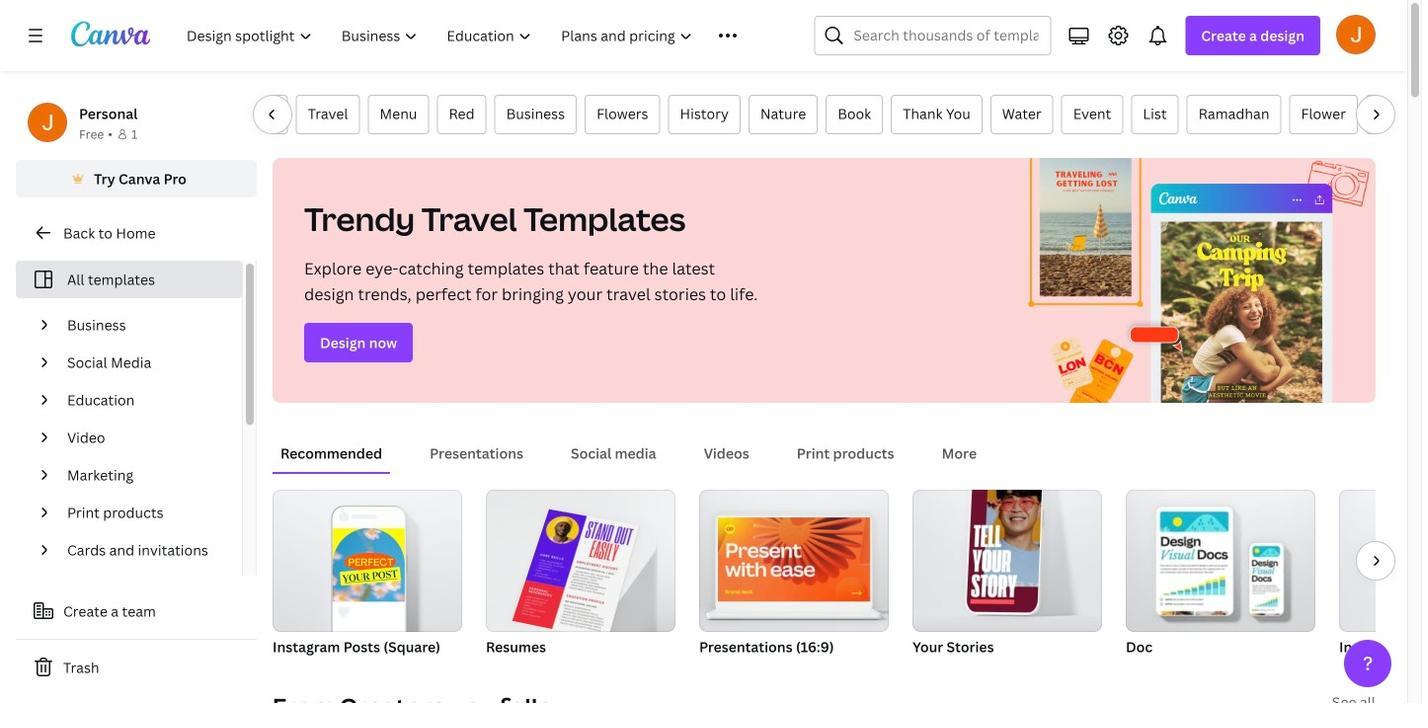 Task type: vqa. For each thing, say whether or not it's contained in the screenshot.
Search search field
yes



Task type: locate. For each thing, give the bounding box(es) containing it.
resume image
[[486, 490, 676, 632], [512, 509, 639, 640]]

top level navigation element
[[174, 16, 767, 55], [174, 16, 767, 55]]

Search search field
[[854, 17, 1038, 54]]

presentation (16:9) image
[[699, 490, 889, 632], [718, 518, 870, 601]]

instagram post (square) image
[[273, 490, 462, 632], [333, 528, 405, 602]]

your story image
[[966, 478, 1042, 613], [913, 490, 1102, 632]]

doc image
[[1126, 490, 1315, 632], [1126, 490, 1315, 632]]

trendy travel templates image
[[1008, 158, 1376, 403]]

None search field
[[814, 16, 1051, 55]]



Task type: describe. For each thing, give the bounding box(es) containing it.
jeremy miller image
[[1336, 15, 1376, 54]]

instagram story image
[[1339, 490, 1422, 632]]



